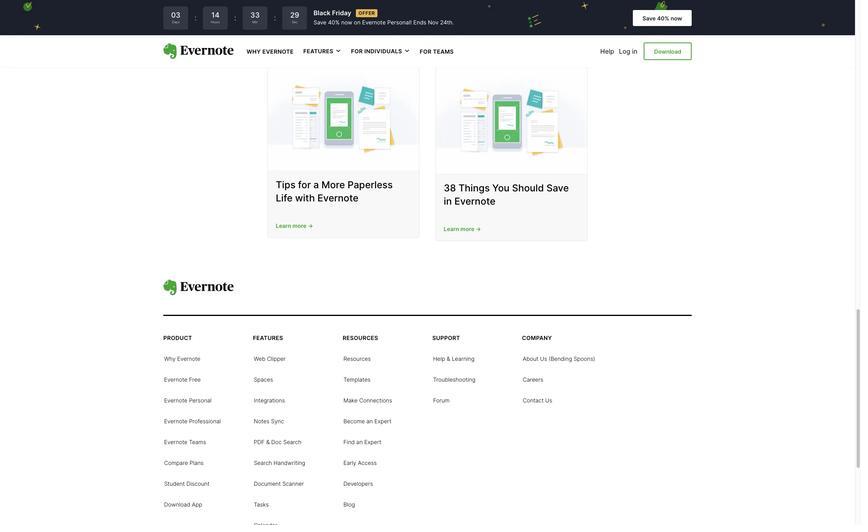 Task type: locate. For each thing, give the bounding box(es) containing it.
in down 38
[[444, 196, 452, 207]]

organize
[[451, 30, 490, 41]]

& left doc
[[266, 439, 270, 446]]

1 vertical spatial expert
[[365, 439, 382, 446]]

1 vertical spatial blog
[[344, 501, 355, 508]]

spaces
[[254, 376, 273, 383]]

1 horizontal spatial why evernote
[[247, 48, 294, 55]]

save
[[643, 15, 656, 22], [314, 19, 327, 26], [547, 182, 570, 194]]

0 horizontal spatial why
[[164, 355, 176, 362]]

an right become
[[367, 418, 373, 425]]

1 horizontal spatial why
[[247, 48, 261, 55]]

learn
[[276, 222, 291, 229], [444, 225, 460, 232]]

teams down help
[[433, 48, 454, 55]]

1 vertical spatial &
[[266, 439, 270, 446]]

download link
[[644, 42, 692, 60]]

save inside save 40% now link
[[643, 15, 656, 22]]

teams inside evernote teams link
[[189, 439, 206, 446]]

evernote professional
[[164, 418, 221, 425]]

1 horizontal spatial why evernote link
[[247, 47, 294, 55]]

help
[[429, 30, 448, 41]]

evernote down more
[[318, 192, 359, 204]]

search
[[283, 439, 302, 446], [254, 460, 272, 466]]

40% up download link
[[658, 15, 670, 22]]

free
[[189, 376, 201, 383]]

make connections
[[344, 397, 392, 404]]

for for for teams
[[420, 48, 432, 55]]

1 vertical spatial search
[[254, 460, 272, 466]]

1 vertical spatial features
[[253, 335, 283, 341]]

0 horizontal spatial an
[[357, 439, 363, 446]]

0 vertical spatial &
[[447, 355, 451, 362]]

your
[[492, 30, 512, 41]]

0 vertical spatial features
[[304, 48, 334, 55]]

1 horizontal spatial for
[[420, 48, 432, 55]]

1 horizontal spatial blog image image
[[436, 65, 588, 173]]

1 : from the left
[[195, 14, 197, 22]]

0 vertical spatial us
[[540, 355, 548, 362]]

14 hours
[[211, 11, 220, 24]]

learn for life
[[276, 222, 291, 229]]

more for 38 things you should save in evernote
[[461, 225, 475, 232]]

1 horizontal spatial more
[[368, 4, 404, 22]]

blog down developers
[[344, 501, 355, 508]]

1 horizontal spatial learn
[[444, 225, 460, 232]]

help left log
[[601, 47, 615, 55]]

evernote down the save 40% now on evernote personal! ends nov 24th.
[[366, 30, 407, 41]]

become
[[344, 418, 365, 425]]

1 vertical spatial help
[[433, 355, 446, 362]]

now down friday
[[342, 19, 353, 26]]

why down min at the left top
[[247, 48, 261, 55]]

03 days
[[171, 11, 181, 24]]

&
[[447, 355, 451, 362], [266, 439, 270, 446]]

0 horizontal spatial download
[[164, 501, 190, 508]]

1 horizontal spatial 40%
[[658, 15, 670, 22]]

evernote up evernote free "link"
[[177, 355, 201, 362]]

1 vertical spatial us
[[546, 397, 553, 404]]

0 vertical spatial search
[[283, 439, 302, 446]]

& for pdf
[[266, 439, 270, 446]]

now up download link
[[671, 15, 683, 22]]

templates link
[[344, 375, 371, 383]]

evernote left free
[[164, 376, 188, 383]]

& left learning
[[447, 355, 451, 362]]

help for help & learning
[[433, 355, 446, 362]]

find an expert link
[[344, 438, 382, 446]]

resources
[[343, 335, 378, 341], [344, 355, 371, 362]]

tips
[[276, 179, 296, 191]]

0 vertical spatial evernote logo image
[[163, 43, 234, 59]]

individuals
[[365, 48, 402, 55]]

evernote logo image
[[163, 43, 234, 59], [163, 280, 234, 296]]

more for tips for a more paperless life with evernote
[[293, 222, 307, 229]]

resources up templates link
[[344, 355, 371, 362]]

:
[[195, 14, 197, 22], [234, 14, 236, 22], [274, 14, 276, 22]]

0 horizontal spatial help
[[433, 355, 446, 362]]

1 vertical spatial in
[[444, 196, 452, 207]]

an for find
[[357, 439, 363, 446]]

in inside 38 things you should save in evernote
[[444, 196, 452, 207]]

0 horizontal spatial why evernote
[[164, 355, 201, 362]]

evernote teams link
[[164, 438, 206, 446]]

1 horizontal spatial save
[[547, 182, 570, 194]]

0 vertical spatial in
[[633, 47, 638, 55]]

(bending
[[549, 355, 573, 362]]

evernote up compare
[[164, 439, 188, 446]]

us right about
[[540, 355, 548, 362]]

0 vertical spatial an
[[367, 418, 373, 425]]

: right 33 min in the left top of the page
[[274, 14, 276, 22]]

us inside contact us link
[[546, 397, 553, 404]]

developers link
[[344, 480, 373, 488]]

0 vertical spatial why evernote
[[247, 48, 294, 55]]

0 horizontal spatial on
[[354, 19, 361, 26]]

more
[[322, 179, 345, 191]]

0 horizontal spatial save
[[314, 19, 327, 26]]

doc
[[271, 439, 282, 446]]

03
[[171, 11, 181, 19]]

for individuals
[[351, 48, 402, 55]]

on
[[407, 4, 425, 22], [354, 19, 361, 26]]

expert down connections
[[375, 418, 392, 425]]

forum link
[[433, 396, 450, 404]]

0 horizontal spatial now
[[342, 19, 353, 26]]

0 horizontal spatial 40%
[[328, 19, 340, 26]]

0 vertical spatial download
[[655, 48, 682, 55]]

learning
[[452, 355, 475, 362]]

1 vertical spatial an
[[357, 439, 363, 446]]

blog image image for should
[[436, 65, 588, 173]]

0 vertical spatial resources
[[343, 335, 378, 341]]

personal!
[[388, 19, 412, 26]]

1 vertical spatial teams
[[189, 439, 206, 446]]

0 horizontal spatial &
[[266, 439, 270, 446]]

plans
[[190, 460, 204, 466]]

1 vertical spatial download
[[164, 501, 190, 508]]

us for about
[[540, 355, 548, 362]]

: left 33 min in the left top of the page
[[234, 14, 236, 22]]

download
[[655, 48, 682, 55], [164, 501, 190, 508]]

1 horizontal spatial help
[[601, 47, 615, 55]]

1 horizontal spatial now
[[671, 15, 683, 22]]

access
[[358, 460, 377, 466]]

1 horizontal spatial &
[[447, 355, 451, 362]]

find an expert
[[344, 439, 382, 446]]

help link
[[601, 47, 615, 55]]

on down offer
[[354, 19, 361, 26]]

us right contact
[[546, 397, 553, 404]]

for teams link
[[420, 47, 454, 55]]

pdf
[[254, 439, 265, 446]]

search down pdf
[[254, 460, 272, 466]]

features down see
[[304, 48, 334, 55]]

1 vertical spatial evernote logo image
[[163, 280, 234, 296]]

evernote personal
[[164, 397, 212, 404]]

0 horizontal spatial for
[[351, 48, 363, 55]]

teams inside the for teams link
[[433, 48, 454, 55]]

for inside button
[[351, 48, 363, 55]]

why evernote link down min at the left top
[[247, 47, 294, 55]]

expert
[[375, 418, 392, 425], [365, 439, 382, 446]]

0 horizontal spatial teams
[[189, 439, 206, 446]]

1 horizontal spatial learn more →
[[444, 225, 482, 232]]

expert down become an expert
[[365, 439, 382, 446]]

0 horizontal spatial in
[[444, 196, 452, 207]]

blog image image for more
[[268, 62, 419, 170]]

black friday
[[314, 9, 352, 17]]

1 horizontal spatial →
[[476, 225, 482, 232]]

friday
[[332, 9, 352, 17]]

0 horizontal spatial :
[[195, 14, 197, 22]]

blog image image
[[268, 62, 419, 170], [436, 65, 588, 173]]

for for for individuals
[[351, 48, 363, 55]]

days
[[172, 20, 180, 24]]

evernote free
[[164, 376, 201, 383]]

0 horizontal spatial why evernote link
[[164, 355, 201, 363]]

compare plans
[[164, 460, 204, 466]]

0 horizontal spatial more
[[293, 222, 307, 229]]

40% down the black friday
[[328, 19, 340, 26]]

0 horizontal spatial learn more →
[[276, 222, 313, 229]]

29 sec
[[290, 11, 299, 24]]

pdf & doc search
[[254, 439, 302, 446]]

2 horizontal spatial save
[[643, 15, 656, 22]]

search right doc
[[283, 439, 302, 446]]

1 horizontal spatial download
[[655, 48, 682, 55]]

scanner
[[283, 480, 304, 487]]

why down product
[[164, 355, 176, 362]]

student discount
[[164, 480, 210, 487]]

why evernote link up evernote free "link"
[[164, 355, 201, 363]]

0 vertical spatial why
[[247, 48, 261, 55]]

for
[[298, 179, 311, 191]]

blog
[[521, 4, 552, 22], [344, 501, 355, 508]]

3 : from the left
[[274, 14, 276, 22]]

0 vertical spatial blog
[[521, 4, 552, 22]]

why evernote down min at the left top
[[247, 48, 294, 55]]

nov
[[428, 19, 439, 26]]

see
[[324, 30, 342, 41]]

1 vertical spatial why evernote link
[[164, 355, 201, 363]]

teams for for teams
[[433, 48, 454, 55]]

why evernote for for
[[247, 48, 294, 55]]

integrations link
[[254, 396, 285, 404]]

an
[[367, 418, 373, 425], [357, 439, 363, 446]]

save up download link
[[643, 15, 656, 22]]

us for contact
[[546, 397, 553, 404]]

for down 'how'
[[351, 48, 363, 55]]

teams up plans
[[189, 439, 206, 446]]

with
[[295, 192, 315, 204]]

download for download app
[[164, 501, 190, 508]]

save right should
[[547, 182, 570, 194]]

features up web clipper link
[[253, 335, 283, 341]]

download down save 40% now
[[655, 48, 682, 55]]

troubleshooting
[[433, 376, 476, 383]]

40% for save 40% now
[[658, 15, 670, 22]]

: left 14 hours
[[195, 14, 197, 22]]

1 horizontal spatial teams
[[433, 48, 454, 55]]

1 horizontal spatial an
[[367, 418, 373, 425]]

0 vertical spatial teams
[[433, 48, 454, 55]]

now for save 40% now on evernote personal! ends nov 24th.
[[342, 19, 353, 26]]

download left app
[[164, 501, 190, 508]]

us inside "about us (bending spoons)" link
[[540, 355, 548, 362]]

why evernote up evernote free "link"
[[164, 355, 201, 362]]

2 horizontal spatial :
[[274, 14, 276, 22]]

24th.
[[440, 19, 454, 26]]

0 horizontal spatial learn
[[276, 222, 291, 229]]

1 horizontal spatial search
[[283, 439, 302, 446]]

0 horizontal spatial →
[[308, 222, 313, 229]]

product
[[163, 335, 192, 341]]

help for help
[[601, 47, 615, 55]]

search handwriting link
[[254, 459, 305, 467]]

in right log
[[633, 47, 638, 55]]

early
[[344, 460, 357, 466]]

29
[[290, 11, 299, 19]]

2 evernote logo image from the top
[[163, 280, 234, 296]]

0 horizontal spatial blog image image
[[268, 62, 419, 170]]

evernote down offer
[[362, 19, 386, 26]]

2 : from the left
[[234, 14, 236, 22]]

spaces link
[[254, 375, 273, 383]]

40% for save 40% now on evernote personal! ends nov 24th.
[[328, 19, 340, 26]]

help down support
[[433, 355, 446, 362]]

save for save 40% now
[[643, 15, 656, 22]]

0 vertical spatial help
[[601, 47, 615, 55]]

teams
[[433, 48, 454, 55], [189, 439, 206, 446]]

blog up life.
[[521, 4, 552, 22]]

40%
[[658, 15, 670, 22], [328, 19, 340, 26]]

for down see how evernote can help organize your life.
[[420, 48, 432, 55]]

1 horizontal spatial features
[[304, 48, 334, 55]]

developers
[[344, 480, 373, 487]]

an right the 'find' in the left bottom of the page
[[357, 439, 363, 446]]

on left nov
[[407, 4, 425, 22]]

now
[[671, 15, 683, 22], [342, 19, 353, 26]]

evernote down things
[[455, 196, 496, 207]]

save down black
[[314, 19, 327, 26]]

discount
[[187, 480, 210, 487]]

2 horizontal spatial more
[[461, 225, 475, 232]]

ends
[[414, 19, 427, 26]]

1 horizontal spatial :
[[234, 14, 236, 22]]

1 vertical spatial why evernote
[[164, 355, 201, 362]]

→
[[308, 222, 313, 229], [476, 225, 482, 232]]

clipper
[[267, 355, 286, 362]]

0 vertical spatial why evernote link
[[247, 47, 294, 55]]

become an expert
[[344, 418, 392, 425]]

1 vertical spatial why
[[164, 355, 176, 362]]

resources up the resources link
[[343, 335, 378, 341]]

0 vertical spatial expert
[[375, 418, 392, 425]]



Task type: describe. For each thing, give the bounding box(es) containing it.
evernote inside 38 things you should save in evernote
[[455, 196, 496, 207]]

pdf & doc search link
[[254, 438, 302, 446]]

hours
[[211, 20, 220, 24]]

learn more → for evernote
[[444, 225, 482, 232]]

about us (bending spoons)
[[523, 355, 596, 362]]

→ for with
[[308, 222, 313, 229]]

you
[[493, 182, 510, 194]]

evernote up your
[[455, 4, 518, 22]]

evernote professional link
[[164, 417, 221, 425]]

why for for teams
[[247, 48, 261, 55]]

& for help
[[447, 355, 451, 362]]

sync
[[271, 418, 284, 425]]

learn for in
[[444, 225, 460, 232]]

0 horizontal spatial features
[[253, 335, 283, 341]]

discover
[[303, 4, 365, 22]]

evernote down 'evernote free'
[[164, 397, 188, 404]]

save inside 38 things you should save in evernote
[[547, 182, 570, 194]]

compare
[[164, 460, 188, 466]]

expert for become an expert
[[375, 418, 392, 425]]

evernote inside tips for a more paperless life with evernote
[[318, 192, 359, 204]]

log
[[619, 47, 631, 55]]

33 min
[[251, 11, 260, 24]]

teams for evernote teams
[[189, 439, 206, 446]]

blog link
[[344, 500, 355, 508]]

contact us
[[523, 397, 553, 404]]

14
[[212, 11, 220, 19]]

now for save 40% now
[[671, 15, 683, 22]]

evernote free link
[[164, 375, 201, 383]]

search handwriting
[[254, 460, 305, 466]]

1 evernote logo image from the top
[[163, 43, 234, 59]]

for individuals button
[[351, 47, 410, 55]]

company
[[522, 335, 553, 341]]

the
[[429, 4, 452, 22]]

about
[[523, 355, 539, 362]]

save 40% now link
[[633, 10, 692, 26]]

how
[[345, 30, 364, 41]]

handwriting
[[274, 460, 305, 466]]

download app link
[[164, 500, 202, 508]]

web clipper
[[254, 355, 286, 362]]

save for save 40% now on evernote personal! ends nov 24th.
[[314, 19, 327, 26]]

things
[[459, 182, 490, 194]]

1 horizontal spatial in
[[633, 47, 638, 55]]

0 horizontal spatial search
[[254, 460, 272, 466]]

careers
[[523, 376, 544, 383]]

should
[[513, 182, 545, 194]]

evernote inside "link"
[[164, 376, 188, 383]]

download for download
[[655, 48, 682, 55]]

contact
[[523, 397, 544, 404]]

student
[[164, 480, 185, 487]]

evernote up evernote teams link on the bottom
[[164, 418, 188, 425]]

why evernote link for evernote
[[164, 355, 201, 363]]

offer
[[359, 10, 375, 16]]

discover more on the evernote blog
[[303, 4, 552, 22]]

notes
[[254, 418, 270, 425]]

about us (bending spoons) link
[[523, 355, 596, 363]]

1 vertical spatial resources
[[344, 355, 371, 362]]

an for become
[[367, 418, 373, 425]]

help & learning link
[[433, 355, 475, 363]]

make connections link
[[344, 396, 392, 404]]

become an expert link
[[344, 417, 392, 425]]

document scanner
[[254, 480, 304, 487]]

evernote personal link
[[164, 396, 212, 404]]

features inside features 'button'
[[304, 48, 334, 55]]

notes sync link
[[254, 417, 284, 425]]

min
[[253, 20, 258, 24]]

life.
[[515, 30, 531, 41]]

log in
[[619, 47, 638, 55]]

troubleshooting link
[[433, 375, 476, 383]]

evernote down "sec"
[[263, 48, 294, 55]]

→ for evernote
[[476, 225, 482, 232]]

paperless
[[348, 179, 393, 191]]

app
[[192, 501, 202, 508]]

33
[[251, 11, 260, 19]]

why evernote link for for
[[247, 47, 294, 55]]

document
[[254, 480, 281, 487]]

1 horizontal spatial blog
[[521, 4, 552, 22]]

1 horizontal spatial on
[[407, 4, 425, 22]]

connections
[[359, 397, 392, 404]]

can
[[409, 30, 426, 41]]

learn more → for with
[[276, 222, 313, 229]]

expert for find an expert
[[365, 439, 382, 446]]

0 horizontal spatial blog
[[344, 501, 355, 508]]

save 40% now on evernote personal! ends nov 24th.
[[314, 19, 454, 26]]

professional
[[189, 418, 221, 425]]

evernote teams
[[164, 439, 206, 446]]

tasks link
[[254, 500, 269, 508]]

see how evernote can help organize your life.
[[324, 30, 531, 41]]

tips for a more paperless life with evernote
[[276, 179, 393, 204]]

38 things you should save in evernote
[[444, 182, 570, 207]]

student discount link
[[164, 480, 210, 488]]

support
[[433, 335, 461, 341]]

make
[[344, 397, 358, 404]]

why for evernote professional
[[164, 355, 176, 362]]

tasks
[[254, 501, 269, 508]]

spoons)
[[574, 355, 596, 362]]

templates
[[344, 376, 371, 383]]

why evernote for evernote
[[164, 355, 201, 362]]

find
[[344, 439, 355, 446]]

web
[[254, 355, 266, 362]]

careers link
[[523, 375, 544, 383]]

notes sync
[[254, 418, 284, 425]]

life
[[276, 192, 293, 204]]

integrations
[[254, 397, 285, 404]]



Task type: vqa. For each thing, say whether or not it's contained in the screenshot.
Teams within "link"
yes



